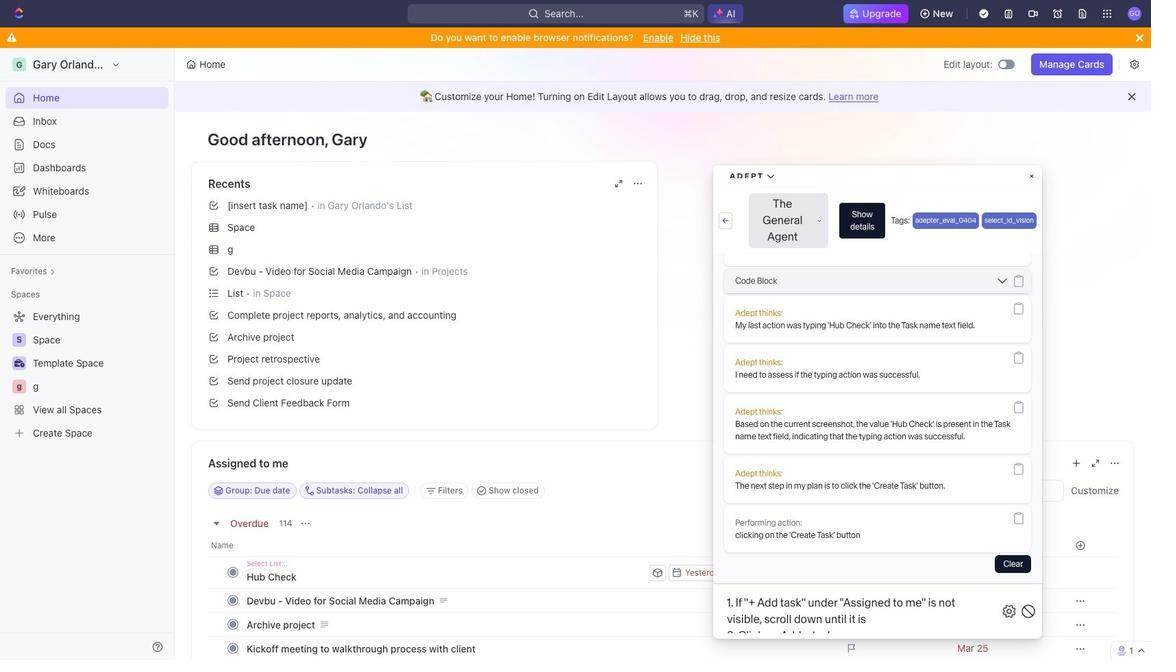 Task type: describe. For each thing, give the bounding box(es) containing it.
sidebar navigation
[[0, 48, 178, 660]]

tree inside sidebar navigation
[[5, 306, 169, 444]]

g, , element
[[12, 380, 26, 393]]



Task type: locate. For each thing, give the bounding box(es) containing it.
alert
[[175, 82, 1152, 112]]

tree
[[5, 306, 169, 444]]

space, , element
[[12, 333, 26, 347]]

business time image
[[14, 359, 24, 367]]

gary orlando's workspace, , element
[[12, 58, 26, 71]]

Search tasks... text field
[[927, 480, 1064, 501]]

Task name or type '/' for commands text field
[[247, 565, 647, 587]]



Task type: vqa. For each thing, say whether or not it's contained in the screenshot.
g, , element
yes



